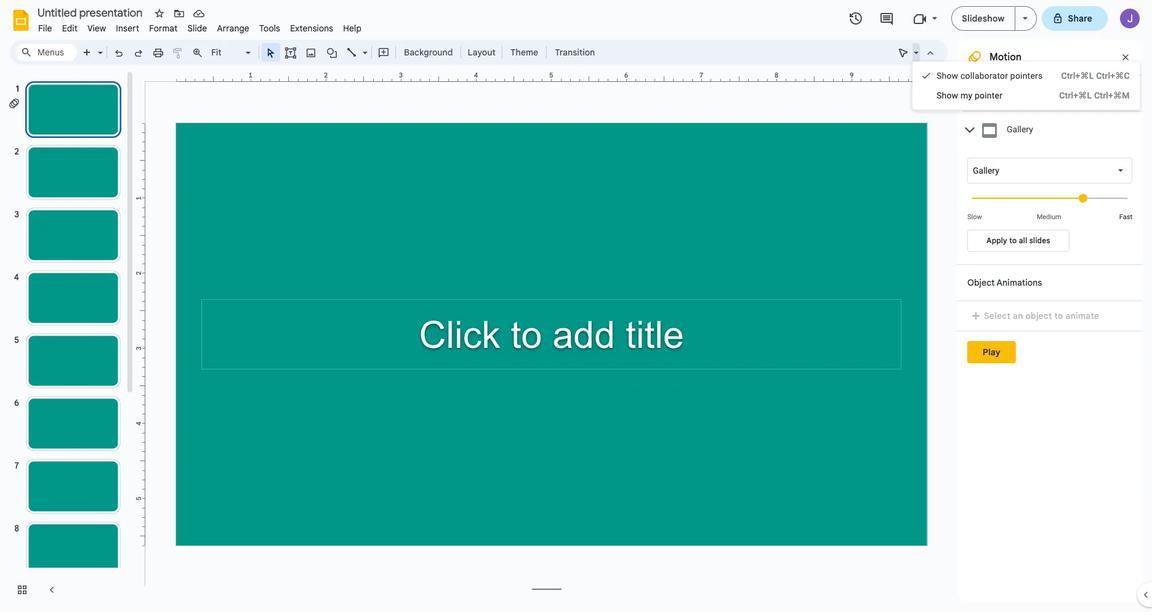Task type: locate. For each thing, give the bounding box(es) containing it.
motion
[[990, 51, 1022, 63]]

file
[[38, 23, 52, 34]]

ctrl+⌘l up the ctrl+⌘l ctrl+⌘m element
[[1061, 71, 1094, 81]]

presentation options image
[[1023, 17, 1028, 20]]

Zoom text field
[[209, 44, 244, 61]]

0 horizontal spatial to
[[1010, 236, 1017, 245]]

slide menu item
[[183, 21, 212, 36]]

1 vertical spatial transition
[[989, 87, 1029, 99]]

select an object to animate
[[984, 310, 1099, 321]]

arrange
[[217, 23, 249, 34]]

1 horizontal spatial gallery
[[1007, 125, 1033, 134]]

object
[[967, 277, 995, 288]]

edit
[[62, 23, 78, 34]]

edit menu item
[[57, 21, 82, 36]]

share button
[[1042, 6, 1108, 31]]

gallery up slow button
[[973, 166, 999, 176]]

insert menu item
[[111, 21, 144, 36]]

menu bar containing file
[[33, 16, 367, 36]]

gallery inside tab panel
[[973, 166, 999, 176]]

format menu item
[[144, 21, 183, 36]]

0 vertical spatial gallery
[[1007, 125, 1033, 134]]

menu bar
[[33, 16, 367, 36]]

ctrl+⌘c
[[1096, 71, 1130, 81]]

ctrl+⌘l ctrl+⌘c
[[1061, 71, 1130, 81]]

y
[[968, 91, 973, 100]]

1 horizontal spatial to
[[1055, 310, 1063, 321]]

to left all
[[1010, 236, 1017, 245]]

duration element
[[967, 184, 1133, 221]]

menu inside motion application
[[913, 62, 1140, 110]]

shape image
[[325, 44, 339, 61]]

menu containing sh
[[913, 62, 1140, 110]]

select line image
[[360, 44, 368, 49]]

slide
[[187, 23, 207, 34], [967, 87, 987, 99]]

help
[[343, 23, 362, 34]]

menu bar banner
[[0, 0, 1152, 612]]

0 vertical spatial ctrl+⌘l
[[1061, 71, 1094, 81]]

show m y pointer
[[937, 91, 1003, 100]]

Menus field
[[15, 44, 77, 61]]

slider
[[967, 184, 1133, 212]]

transition
[[555, 47, 595, 58], [989, 87, 1029, 99]]

motion section
[[958, 40, 1142, 602]]

to inside gallery tab panel
[[1010, 236, 1017, 245]]

slide transition
[[967, 87, 1029, 99]]

to right object
[[1055, 310, 1063, 321]]

play button
[[967, 341, 1016, 363]]

format
[[149, 23, 178, 34]]

Zoom field
[[208, 44, 256, 62]]

1 vertical spatial slide
[[967, 87, 987, 99]]

slide inside menu item
[[187, 23, 207, 34]]

1 horizontal spatial transition
[[989, 87, 1029, 99]]

menu
[[913, 62, 1140, 110]]

transition inside motion section
[[989, 87, 1029, 99]]

0 horizontal spatial transition
[[555, 47, 595, 58]]

m
[[961, 91, 968, 100]]

1 horizontal spatial slide
[[967, 87, 987, 99]]

insert
[[116, 23, 139, 34]]

apply to all slides button
[[967, 230, 1070, 252]]

Rename text field
[[33, 5, 150, 20]]

view menu item
[[82, 21, 111, 36]]

o
[[947, 71, 952, 81]]

view
[[87, 23, 106, 34]]

0 horizontal spatial slide
[[187, 23, 207, 34]]

0 horizontal spatial gallery
[[973, 166, 999, 176]]

transition right "theme"
[[555, 47, 595, 58]]

fast button
[[1120, 213, 1133, 221]]

Star checkbox
[[151, 5, 168, 22]]

transition inside transition button
[[555, 47, 595, 58]]

insert image image
[[304, 44, 318, 61]]

gallery down slide transition
[[1007, 125, 1033, 134]]

to
[[1010, 236, 1017, 245], [1055, 310, 1063, 321]]

ctrl+⌘l down ctrl+⌘l ctrl+⌘c element
[[1059, 91, 1092, 100]]

tools
[[259, 23, 280, 34]]

slide inside motion section
[[967, 87, 987, 99]]

apply to all slides
[[987, 236, 1050, 245]]

0 vertical spatial to
[[1010, 236, 1017, 245]]

ctrl+⌘l ctrl+⌘m element
[[1045, 89, 1130, 102]]

select an object to animate button
[[967, 309, 1107, 323]]

navigation
[[0, 70, 135, 612]]

all
[[1019, 236, 1028, 245]]

1 vertical spatial gallery
[[973, 166, 999, 176]]

transition down the pointers
[[989, 87, 1029, 99]]

0 vertical spatial transition
[[555, 47, 595, 58]]

layout button
[[464, 43, 499, 62]]

1 vertical spatial ctrl+⌘l
[[1059, 91, 1092, 100]]

show
[[937, 91, 958, 100]]

sh
[[937, 71, 947, 81]]

slide for slide
[[187, 23, 207, 34]]

ctrl+⌘l
[[1061, 71, 1094, 81], [1059, 91, 1092, 100]]

share
[[1068, 13, 1093, 24]]

slideshow
[[962, 13, 1005, 24]]

gallery
[[1007, 125, 1033, 134], [973, 166, 999, 176]]

show collaborator pointers o element
[[937, 71, 1047, 81]]

0 vertical spatial slide
[[187, 23, 207, 34]]

extensions menu item
[[285, 21, 338, 36]]

ctrl+⌘l for ctrl+⌘l ctrl+⌘m
[[1059, 91, 1092, 100]]

animate
[[1066, 310, 1099, 321]]



Task type: describe. For each thing, give the bounding box(es) containing it.
object animations
[[967, 277, 1042, 288]]

ctrl+⌘l for ctrl+⌘l ctrl+⌘c
[[1061, 71, 1094, 81]]

1 vertical spatial to
[[1055, 310, 1063, 321]]

theme
[[510, 47, 538, 58]]

slideshow button
[[952, 6, 1015, 31]]

arrange menu item
[[212, 21, 254, 36]]

an
[[1013, 310, 1023, 321]]

pointer
[[975, 91, 1003, 100]]

theme button
[[505, 43, 544, 62]]

gallery option
[[973, 164, 999, 177]]

sh o w collaborator pointers
[[937, 71, 1043, 81]]

collaborator
[[961, 71, 1008, 81]]

background button
[[398, 43, 458, 62]]

medium
[[1037, 213, 1062, 221]]

new slide with layout image
[[95, 44, 103, 49]]

gallery tab
[[963, 111, 1142, 148]]

slow
[[967, 213, 982, 221]]

show my pointer m element
[[937, 91, 1006, 100]]

slide for slide transition
[[967, 87, 987, 99]]

ctrl+⌘l ctrl+⌘m
[[1059, 91, 1130, 100]]

extensions
[[290, 23, 333, 34]]

file menu item
[[33, 21, 57, 36]]

background
[[404, 47, 453, 58]]

w
[[952, 71, 958, 81]]

motion application
[[0, 0, 1152, 612]]

slides
[[1030, 236, 1050, 245]]

tools menu item
[[254, 21, 285, 36]]

layout
[[468, 47, 496, 58]]

main toolbar
[[76, 43, 601, 62]]

medium button
[[1022, 213, 1076, 221]]

transition button
[[549, 43, 601, 62]]

select
[[984, 310, 1011, 321]]

ctrl+⌘m
[[1094, 91, 1130, 100]]

navigation inside motion application
[[0, 70, 135, 612]]

gallery inside tab
[[1007, 125, 1033, 134]]

help menu item
[[338, 21, 367, 36]]

pointers
[[1011, 71, 1043, 81]]

fast
[[1120, 213, 1133, 221]]

slider inside gallery tab panel
[[967, 184, 1133, 212]]

gallery tab panel
[[963, 148, 1142, 264]]

apply
[[987, 236, 1008, 245]]

ctrl+⌘l ctrl+⌘c element
[[1047, 70, 1130, 82]]

object
[[1026, 310, 1052, 321]]

animations
[[997, 277, 1042, 288]]

menu bar inside menu bar banner
[[33, 16, 367, 36]]

slow button
[[967, 213, 982, 221]]

mode and view toolbar
[[894, 40, 940, 65]]

play
[[983, 347, 1001, 358]]



Task type: vqa. For each thing, say whether or not it's contained in the screenshot.
Edit menu item
yes



